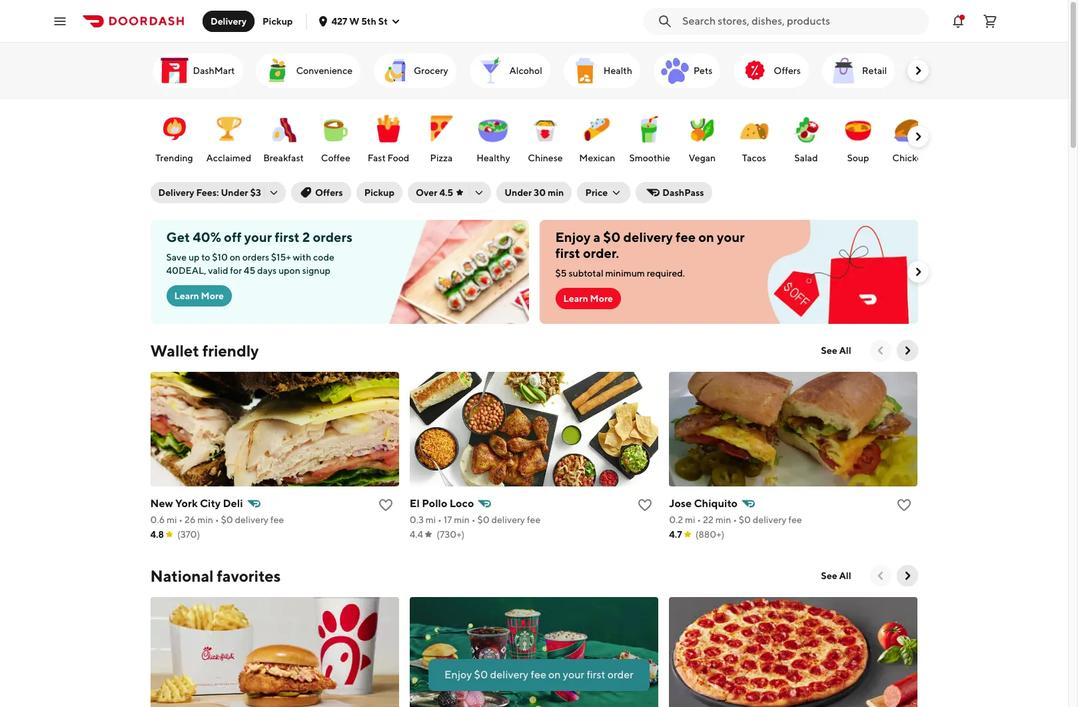 Task type: vqa. For each thing, say whether or not it's contained in the screenshot.
ALL
yes



Task type: describe. For each thing, give the bounding box(es) containing it.
fast food
[[368, 153, 409, 163]]

price
[[585, 187, 608, 198]]

price button
[[577, 182, 631, 203]]

0 items, open order cart image
[[982, 13, 998, 29]]

up
[[189, 252, 200, 263]]

0.6 mi • 26 min • $​0 delivery fee
[[150, 514, 284, 525]]

427 w 5th st button
[[318, 16, 401, 26]]

vegan
[[689, 153, 716, 163]]

1 under from the left
[[221, 187, 248, 198]]

$15+
[[271, 252, 291, 263]]

all for favorites
[[839, 570, 851, 581]]

alcohol
[[509, 65, 542, 76]]

alcohol image
[[475, 55, 507, 87]]

delivery inside the enjoy a $0 delivery fee on your first order.
[[623, 229, 673, 245]]

off
[[224, 229, 242, 245]]

healthy
[[477, 153, 510, 163]]

acclaimed
[[206, 153, 251, 163]]

mexican
[[579, 153, 615, 163]]

city
[[200, 497, 221, 510]]

dashmart link
[[153, 53, 243, 88]]

grocery
[[414, 65, 448, 76]]

1 horizontal spatial pickup button
[[356, 182, 403, 203]]

orders inside the save up to $10 on orders $15+ with code 40deal, valid for 45 days upon signup
[[242, 252, 269, 263]]

0.3 mi • 17 min • $​0 delivery fee
[[410, 514, 541, 525]]

w
[[349, 16, 359, 26]]

1 horizontal spatial orders
[[313, 229, 353, 245]]

chicken
[[893, 153, 928, 163]]

fast
[[368, 153, 386, 163]]

salad
[[795, 153, 818, 163]]

convenience image
[[262, 55, 294, 87]]

for
[[230, 265, 242, 276]]

0 horizontal spatial $0
[[474, 668, 488, 681]]

over 4.5
[[416, 187, 453, 198]]

0.2 mi • 22 min • $​0 delivery fee
[[669, 514, 802, 525]]

jose chiquito
[[669, 497, 738, 510]]

deli
[[223, 497, 243, 510]]

learn more for a
[[563, 293, 613, 304]]

427 w 5th st
[[331, 16, 388, 26]]

2
[[302, 229, 310, 245]]

order.
[[583, 245, 619, 261]]

national favorites
[[150, 566, 281, 585]]

previous button of carousel image for wallet friendly
[[874, 344, 887, 357]]

5 • from the left
[[697, 514, 701, 525]]

upon
[[278, 265, 300, 276]]

with
[[293, 252, 311, 263]]

national
[[150, 566, 214, 585]]

(370)
[[177, 529, 200, 540]]

friendly
[[202, 341, 259, 360]]

mi for york
[[167, 514, 177, 525]]

fee inside the enjoy a $0 delivery fee on your first order.
[[676, 229, 696, 245]]

learn more button for a
[[555, 288, 621, 309]]

el
[[410, 497, 420, 510]]

enjoy a $0 delivery fee on your first order.
[[555, 229, 745, 261]]

$5 subtotal minimum required.
[[555, 268, 685, 279]]

5th
[[361, 16, 376, 26]]

delivery for new york city deli
[[235, 514, 269, 525]]

delivery for delivery fees: under $3
[[158, 187, 194, 198]]

$​0 for city
[[221, 514, 233, 525]]

retail image
[[828, 55, 859, 87]]

dashmart
[[193, 65, 235, 76]]

over 4.5 button
[[408, 182, 491, 203]]

over
[[416, 187, 438, 198]]

convenience
[[296, 65, 353, 76]]

on for save up to $10 on orders $15+ with code 40deal, valid for 45 days upon signup
[[230, 252, 240, 263]]

new
[[150, 497, 173, 510]]

code
[[313, 252, 334, 263]]

wallet
[[150, 341, 199, 360]]

4 • from the left
[[472, 514, 476, 525]]

retail link
[[822, 53, 895, 88]]

a
[[593, 229, 601, 245]]

see all link for friendly
[[813, 340, 859, 361]]

see all for national favorites
[[821, 570, 851, 581]]

1 • from the left
[[179, 514, 183, 525]]

6 • from the left
[[733, 514, 737, 525]]

45
[[244, 265, 255, 276]]

enjoy for enjoy a $0 delivery fee on your first order.
[[555, 229, 591, 245]]

0 horizontal spatial pickup button
[[255, 10, 301, 32]]

mi for pollo
[[426, 514, 436, 525]]

$3
[[250, 187, 261, 198]]

learn more for 40%
[[174, 291, 224, 301]]

on for enjoy $0 delivery fee on your first order
[[548, 668, 561, 681]]

enjoy $0 delivery fee on your first order
[[445, 668, 634, 681]]

delivery for el pollo loco
[[491, 514, 525, 525]]

favorites
[[217, 566, 281, 585]]

under 30 min button
[[497, 182, 572, 203]]

min for new york city deli
[[197, 514, 213, 525]]

national favorites link
[[150, 565, 281, 586]]

offers link
[[734, 53, 809, 88]]

pollo
[[422, 497, 447, 510]]

grocery link
[[374, 53, 456, 88]]

40%
[[193, 229, 221, 245]]

order
[[608, 668, 634, 681]]

loco
[[450, 497, 474, 510]]

health link
[[564, 53, 640, 88]]

learn for get 40% off your first 2 orders
[[174, 291, 199, 301]]

see all link for favorites
[[813, 565, 859, 586]]

under 30 min
[[505, 187, 564, 198]]

26
[[185, 514, 196, 525]]

chiquito
[[694, 497, 738, 510]]



Task type: locate. For each thing, give the bounding box(es) containing it.
grocery image
[[379, 55, 411, 87]]

0 horizontal spatial click to add this store to your saved list image
[[378, 497, 394, 513]]

(730+)
[[437, 529, 465, 540]]

1 vertical spatial pickup button
[[356, 182, 403, 203]]

pickup down fast
[[364, 187, 395, 198]]

0 horizontal spatial learn more
[[174, 291, 224, 301]]

0 vertical spatial enjoy
[[555, 229, 591, 245]]

under
[[221, 187, 248, 198], [505, 187, 532, 198]]

0 horizontal spatial orders
[[242, 252, 269, 263]]

subtotal
[[569, 268, 604, 279]]

1 horizontal spatial learn
[[563, 293, 588, 304]]

1 see all link from the top
[[813, 340, 859, 361]]

dashmart image
[[158, 55, 190, 87]]

0 horizontal spatial more
[[201, 291, 224, 301]]

mi for chiquito
[[685, 514, 695, 525]]

min right 17
[[454, 514, 470, 525]]

4.5
[[439, 187, 453, 198]]

see
[[821, 345, 837, 356], [821, 570, 837, 581]]

wallet friendly link
[[150, 340, 259, 361]]

0 vertical spatial first
[[275, 229, 300, 245]]

2 horizontal spatial $​0
[[739, 514, 751, 525]]

• down chiquito
[[733, 514, 737, 525]]

under inside button
[[505, 187, 532, 198]]

under left $3
[[221, 187, 248, 198]]

more
[[201, 291, 224, 301], [590, 293, 613, 304]]

pickup button up convenience image
[[255, 10, 301, 32]]

2 horizontal spatial your
[[717, 229, 745, 245]]

delivery for jose chiquito
[[753, 514, 787, 525]]

jose
[[669, 497, 692, 510]]

delivery for delivery
[[211, 16, 247, 26]]

more for a
[[590, 293, 613, 304]]

0 horizontal spatial enjoy
[[445, 668, 472, 681]]

1 horizontal spatial mi
[[426, 514, 436, 525]]

1 horizontal spatial learn more button
[[555, 288, 621, 309]]

$​0 down deli
[[221, 514, 233, 525]]

pickup right delivery button at the top
[[263, 16, 293, 26]]

pets image
[[659, 55, 691, 87]]

min for jose chiquito
[[715, 514, 731, 525]]

delivery button
[[203, 10, 255, 32]]

see for friendly
[[821, 345, 837, 356]]

• down the loco
[[472, 514, 476, 525]]

$​0 for loco
[[477, 514, 490, 525]]

learn down subtotal
[[563, 293, 588, 304]]

health
[[604, 65, 632, 76]]

4.4
[[410, 529, 423, 540]]

0 vertical spatial $0
[[603, 229, 621, 245]]

alcohol link
[[470, 53, 550, 88]]

2 previous button of carousel image from the top
[[874, 569, 887, 582]]

breakfast
[[263, 153, 304, 163]]

0.2
[[669, 514, 683, 525]]

fee for el pollo loco
[[527, 514, 541, 525]]

$​0 right 17
[[477, 514, 490, 525]]

3 mi from the left
[[685, 514, 695, 525]]

1 vertical spatial all
[[839, 570, 851, 581]]

signup
[[302, 265, 331, 276]]

• left 26
[[179, 514, 183, 525]]

1 see all from the top
[[821, 345, 851, 356]]

learn down 40deal,
[[174, 291, 199, 301]]

2 under from the left
[[505, 187, 532, 198]]

3 $​0 from the left
[[739, 514, 751, 525]]

min
[[548, 187, 564, 198], [197, 514, 213, 525], [454, 514, 470, 525], [715, 514, 731, 525]]

pickup button down fast
[[356, 182, 403, 203]]

fee for jose chiquito
[[788, 514, 802, 525]]

2 vertical spatial first
[[587, 668, 605, 681]]

click to add this store to your saved list image for jose chiquito
[[897, 497, 913, 513]]

min right 26
[[197, 514, 213, 525]]

mi right 0.3
[[426, 514, 436, 525]]

2 $​0 from the left
[[477, 514, 490, 525]]

1 vertical spatial offers
[[315, 187, 343, 198]]

required.
[[647, 268, 685, 279]]

• left 17
[[438, 514, 442, 525]]

first left 2 on the top of page
[[275, 229, 300, 245]]

1 horizontal spatial your
[[563, 668, 585, 681]]

mi right '0.2'
[[685, 514, 695, 525]]

click to add this store to your saved list image for new york city deli
[[378, 497, 394, 513]]

0 horizontal spatial mi
[[167, 514, 177, 525]]

0 vertical spatial delivery
[[211, 16, 247, 26]]

0 vertical spatial see all
[[821, 345, 851, 356]]

save up to $10 on orders $15+ with code 40deal, valid for 45 days upon signup
[[166, 252, 334, 276]]

orders up code on the left of the page
[[313, 229, 353, 245]]

1 previous button of carousel image from the top
[[874, 344, 887, 357]]

2 horizontal spatial on
[[699, 229, 714, 245]]

2 all from the top
[[839, 570, 851, 581]]

first inside the enjoy a $0 delivery fee on your first order.
[[555, 245, 580, 261]]

1 see from the top
[[821, 345, 837, 356]]

1 horizontal spatial enjoy
[[555, 229, 591, 245]]

min for el pollo loco
[[454, 514, 470, 525]]

orders
[[313, 229, 353, 245], [242, 252, 269, 263]]

0 horizontal spatial your
[[244, 229, 272, 245]]

catering image
[[914, 55, 946, 87]]

2 • from the left
[[215, 514, 219, 525]]

first up '$5'
[[555, 245, 580, 261]]

0 horizontal spatial under
[[221, 187, 248, 198]]

min inside button
[[548, 187, 564, 198]]

see all for wallet friendly
[[821, 345, 851, 356]]

0 horizontal spatial on
[[230, 252, 240, 263]]

all for friendly
[[839, 345, 851, 356]]

4.7
[[669, 529, 682, 540]]

2 mi from the left
[[426, 514, 436, 525]]

delivery
[[623, 229, 673, 245], [235, 514, 269, 525], [491, 514, 525, 525], [753, 514, 787, 525], [490, 668, 529, 681]]

1 vertical spatial on
[[230, 252, 240, 263]]

fee for new york city deli
[[270, 514, 284, 525]]

see all link
[[813, 340, 859, 361], [813, 565, 859, 586]]

1 all from the top
[[839, 345, 851, 356]]

0 horizontal spatial first
[[275, 229, 300, 245]]

0 vertical spatial previous button of carousel image
[[874, 344, 887, 357]]

enjoy for enjoy $0 delivery fee on your first order
[[445, 668, 472, 681]]

1 vertical spatial pickup
[[364, 187, 395, 198]]

• left 22 at the right bottom
[[697, 514, 701, 525]]

notification bell image
[[950, 13, 966, 29]]

your inside the enjoy a $0 delivery fee on your first order.
[[717, 229, 745, 245]]

convenience link
[[256, 53, 361, 88]]

on inside the save up to $10 on orders $15+ with code 40deal, valid for 45 days upon signup
[[230, 252, 240, 263]]

pets link
[[654, 53, 721, 88]]

york
[[175, 497, 198, 510]]

22
[[703, 514, 714, 525]]

3 • from the left
[[438, 514, 442, 525]]

1 vertical spatial orders
[[242, 252, 269, 263]]

0 vertical spatial pickup button
[[255, 10, 301, 32]]

mi right 0.6
[[167, 514, 177, 525]]

tacos
[[742, 153, 766, 163]]

•
[[179, 514, 183, 525], [215, 514, 219, 525], [438, 514, 442, 525], [472, 514, 476, 525], [697, 514, 701, 525], [733, 514, 737, 525]]

previous button of carousel image
[[874, 344, 887, 357], [874, 569, 887, 582]]

0 vertical spatial on
[[699, 229, 714, 245]]

$​0 right 22 at the right bottom
[[739, 514, 751, 525]]

1 vertical spatial enjoy
[[445, 668, 472, 681]]

valid
[[208, 265, 228, 276]]

learn more button
[[166, 285, 232, 307], [555, 288, 621, 309]]

on down dashpass
[[699, 229, 714, 245]]

0 vertical spatial see all link
[[813, 340, 859, 361]]

all
[[839, 345, 851, 356], [839, 570, 851, 581]]

learn more button down subtotal
[[555, 288, 621, 309]]

on up for
[[230, 252, 240, 263]]

soup
[[847, 153, 869, 163]]

pickup for the right pickup button
[[364, 187, 395, 198]]

previous button of carousel image for national favorites
[[874, 569, 887, 582]]

1 $​0 from the left
[[221, 514, 233, 525]]

offers right offers image on the top
[[774, 65, 801, 76]]

• down city
[[215, 514, 219, 525]]

min right 30
[[548, 187, 564, 198]]

1 mi from the left
[[167, 514, 177, 525]]

min right 22 at the right bottom
[[715, 514, 731, 525]]

0.3
[[410, 514, 424, 525]]

wallet friendly
[[150, 341, 259, 360]]

0 vertical spatial all
[[839, 345, 851, 356]]

under left 30
[[505, 187, 532, 198]]

learn more down 40deal,
[[174, 291, 224, 301]]

2 see all from the top
[[821, 570, 851, 581]]

offers button
[[291, 182, 351, 203]]

2 horizontal spatial first
[[587, 668, 605, 681]]

1 horizontal spatial $​0
[[477, 514, 490, 525]]

offers
[[774, 65, 801, 76], [315, 187, 343, 198]]

offers image
[[739, 55, 771, 87]]

1 vertical spatial delivery
[[158, 187, 194, 198]]

open menu image
[[52, 13, 68, 29]]

0 horizontal spatial offers
[[315, 187, 343, 198]]

pickup for the left pickup button
[[263, 16, 293, 26]]

$5
[[555, 268, 567, 279]]

next button of carousel image
[[911, 64, 925, 77], [911, 265, 925, 279], [901, 344, 914, 357], [901, 569, 914, 582]]

get 40% off your first 2 orders
[[166, 229, 353, 245]]

1 click to add this store to your saved list image from the left
[[378, 497, 394, 513]]

2 horizontal spatial mi
[[685, 514, 695, 525]]

offers inside button
[[315, 187, 343, 198]]

learn more button for 40%
[[166, 285, 232, 307]]

0 horizontal spatial learn more button
[[166, 285, 232, 307]]

2 see from the top
[[821, 570, 837, 581]]

minimum
[[605, 268, 645, 279]]

offers down coffee
[[315, 187, 343, 198]]

on inside the enjoy a $0 delivery fee on your first order.
[[699, 229, 714, 245]]

pickup button
[[255, 10, 301, 32], [356, 182, 403, 203]]

click to add this store to your saved list image
[[637, 497, 653, 513]]

1 vertical spatial previous button of carousel image
[[874, 569, 887, 582]]

(880+)
[[696, 529, 725, 540]]

dashpass button
[[636, 182, 712, 203]]

1 horizontal spatial click to add this store to your saved list image
[[897, 497, 913, 513]]

0 horizontal spatial learn
[[174, 291, 199, 301]]

food
[[388, 153, 409, 163]]

learn more down subtotal
[[563, 293, 613, 304]]

1 horizontal spatial delivery
[[211, 16, 247, 26]]

pickup
[[263, 16, 293, 26], [364, 187, 395, 198]]

enjoy
[[555, 229, 591, 245], [445, 668, 472, 681]]

fees:
[[196, 187, 219, 198]]

pets
[[694, 65, 713, 76]]

learn for enjoy a $0 delivery fee on your first order.
[[563, 293, 588, 304]]

1 vertical spatial see all link
[[813, 565, 859, 586]]

pizza
[[430, 153, 453, 163]]

0 vertical spatial orders
[[313, 229, 353, 245]]

1 vertical spatial first
[[555, 245, 580, 261]]

4.8
[[150, 529, 164, 540]]

0 vertical spatial offers
[[774, 65, 801, 76]]

on
[[699, 229, 714, 245], [230, 252, 240, 263], [548, 668, 561, 681]]

new york city deli
[[150, 497, 243, 510]]

0 horizontal spatial pickup
[[263, 16, 293, 26]]

1 horizontal spatial under
[[505, 187, 532, 198]]

save
[[166, 252, 187, 263]]

more for 40%
[[201, 291, 224, 301]]

1 horizontal spatial learn more
[[563, 293, 613, 304]]

1 vertical spatial see
[[821, 570, 837, 581]]

retail
[[862, 65, 887, 76]]

delivery inside delivery button
[[211, 16, 247, 26]]

learn more button down 40deal,
[[166, 285, 232, 307]]

$0 inside the enjoy a $0 delivery fee on your first order.
[[603, 229, 621, 245]]

delivery left fees:
[[158, 187, 194, 198]]

on left order
[[548, 668, 561, 681]]

1 horizontal spatial $0
[[603, 229, 621, 245]]

Store search: begin typing to search for stores available on DoorDash text field
[[682, 14, 921, 28]]

more down valid
[[201, 291, 224, 301]]

2 see all link from the top
[[813, 565, 859, 586]]

delivery up 'dashmart' at the left of the page
[[211, 16, 247, 26]]

chinese
[[528, 153, 563, 163]]

more down subtotal
[[590, 293, 613, 304]]

1 vertical spatial see all
[[821, 570, 851, 581]]

next button of carousel image
[[911, 130, 925, 143]]

orders up 45
[[242, 252, 269, 263]]

1 horizontal spatial offers
[[774, 65, 801, 76]]

st
[[378, 16, 388, 26]]

0 vertical spatial pickup
[[263, 16, 293, 26]]

enjoy inside the enjoy a $0 delivery fee on your first order.
[[555, 229, 591, 245]]

dashpass
[[663, 187, 704, 198]]

learn
[[174, 291, 199, 301], [563, 293, 588, 304]]

acclaimed link
[[204, 106, 254, 167]]

el pollo loco
[[410, 497, 474, 510]]

2 vertical spatial on
[[548, 668, 561, 681]]

days
[[257, 265, 277, 276]]

smoothie
[[629, 153, 670, 163]]

see for favorites
[[821, 570, 837, 581]]

0.6
[[150, 514, 165, 525]]

0 vertical spatial see
[[821, 345, 837, 356]]

0 horizontal spatial delivery
[[158, 187, 194, 198]]

1 vertical spatial $0
[[474, 668, 488, 681]]

click to add this store to your saved list image
[[378, 497, 394, 513], [897, 497, 913, 513]]

1 horizontal spatial first
[[555, 245, 580, 261]]

1 horizontal spatial more
[[590, 293, 613, 304]]

2 click to add this store to your saved list image from the left
[[897, 497, 913, 513]]

1 horizontal spatial pickup
[[364, 187, 395, 198]]

0 horizontal spatial $​0
[[221, 514, 233, 525]]

17
[[444, 514, 452, 525]]

trending
[[155, 153, 193, 163]]

$10
[[212, 252, 228, 263]]

first left order
[[587, 668, 605, 681]]

30
[[534, 187, 546, 198]]

health image
[[569, 55, 601, 87]]

1 horizontal spatial on
[[548, 668, 561, 681]]



